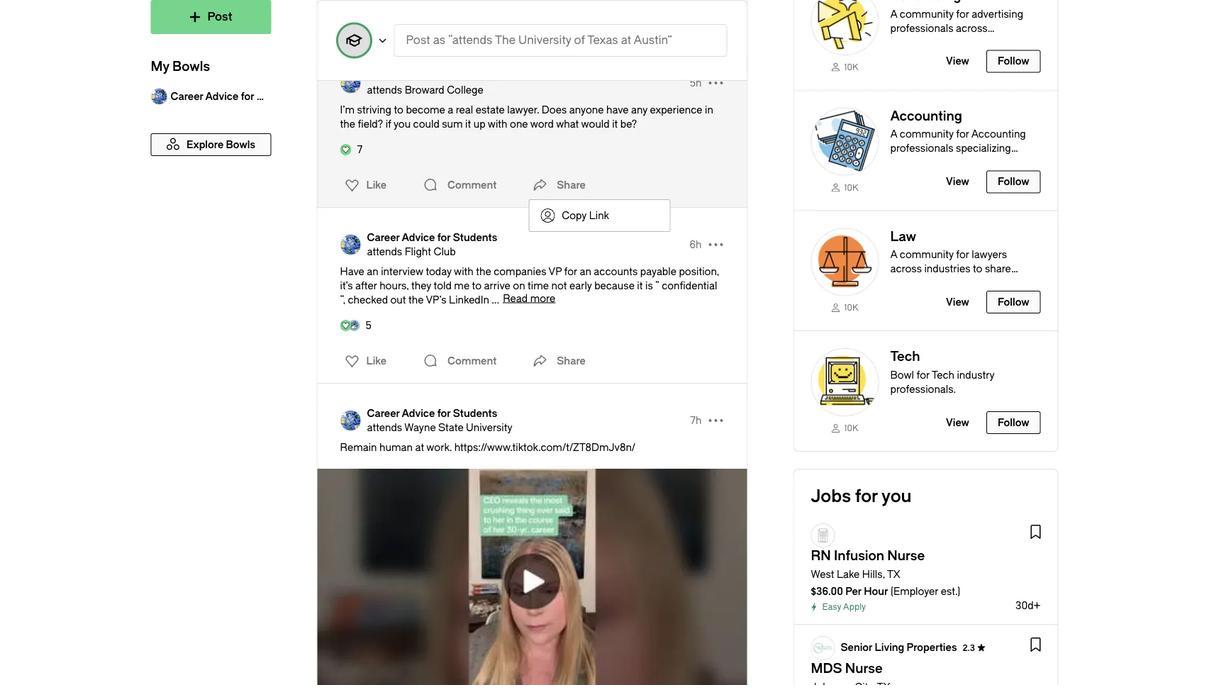 Task type: describe. For each thing, give the bounding box(es) containing it.
easy apply
[[822, 602, 866, 612]]

across for law
[[890, 263, 922, 275]]

bowls
[[172, 59, 210, 74]]

1 like button from the top
[[337, 12, 391, 35]]

infusion
[[834, 548, 884, 563]]

6h link
[[690, 238, 702, 252]]

like for career advice for students attends flight club
[[366, 355, 387, 367]]

",
[[340, 294, 345, 306]]

the inside i'm striving to become a real estate lawyer. does anyone have any experience in the field? if you could sum it up with one word what would it be?
[[340, 118, 355, 130]]

companies for the
[[494, 266, 546, 277]]

1 vertical spatial the
[[476, 266, 491, 277]]

could
[[413, 118, 440, 130]]

for for career advice for students attends flight club
[[437, 232, 451, 243]]

senior
[[841, 642, 873, 654]]

compare
[[971, 277, 1013, 289]]

hours,
[[380, 280, 409, 291]]

more
[[530, 293, 555, 304]]

i'm striving to become a real estate lawyer. does anyone have any experience in the field? if you could sum it up with one word what would it be?
[[340, 104, 713, 130]]

anyone
[[569, 104, 604, 116]]

per
[[846, 585, 862, 597]]

1 horizontal spatial you
[[882, 486, 912, 506]]

remain
[[340, 441, 377, 453]]

apply
[[843, 602, 866, 612]]

image for post author image for career advice for students attends wayne state university
[[340, 410, 361, 431]]

my
[[151, 59, 169, 74]]

a
[[448, 104, 453, 116]]

and
[[951, 277, 968, 289]]

career advice for students link for career advice for students attends broward college
[[367, 69, 497, 83]]

"
[[655, 280, 659, 291]]

a inside law a community for lawyers across industries to share experiences and compare notes
[[890, 249, 897, 260]]

i'm
[[340, 104, 355, 116]]

2.3
[[963, 643, 975, 653]]

1 comment button from the top
[[419, 9, 500, 38]]

students for career advice for students attends flight club
[[453, 232, 497, 243]]

up
[[474, 118, 486, 130]]

at inside button
[[621, 34, 631, 47]]

word
[[530, 118, 554, 130]]

(employer
[[891, 585, 939, 597]]

broward
[[405, 84, 444, 96]]

copy link
[[562, 210, 609, 221]]

one
[[510, 118, 528, 130]]

rn infusion nurse west lake hills, tx $36.00 per hour (employer est.)
[[811, 548, 961, 597]]

career for career advice for students attends broward college
[[367, 70, 400, 82]]

1 horizontal spatial tech
[[932, 369, 955, 381]]

mds
[[811, 661, 842, 676]]

because
[[594, 280, 635, 291]]

career advice for students
[[171, 90, 301, 102]]

career advice for students attends broward college
[[367, 70, 497, 96]]

share
[[985, 263, 1011, 275]]

community inside law a community for lawyers across industries to share experiences and compare notes
[[900, 249, 954, 260]]

read more
[[503, 293, 555, 304]]

club
[[434, 246, 456, 257]]

image for bowl image for accounting
[[811, 107, 879, 176]]

1 an from the left
[[367, 266, 379, 277]]

work.
[[426, 441, 452, 453]]

accounting
[[890, 109, 962, 123]]

on
[[513, 280, 525, 291]]

share button
[[529, 171, 586, 199]]

professionals.
[[890, 383, 956, 395]]

linkedin
[[449, 294, 489, 306]]

tx
[[887, 568, 900, 580]]

5h link
[[690, 76, 702, 90]]

vp's
[[426, 294, 447, 306]]

any
[[631, 104, 648, 116]]

interview
[[381, 266, 423, 277]]

university inside career advice for students attends wayne state university
[[466, 422, 512, 433]]

advice for career advice for students
[[205, 90, 239, 102]]

for for tech bowl for tech industry professionals.
[[917, 369, 930, 381]]

in
[[705, 104, 713, 116]]

a community for advertising professionals across companies
[[890, 8, 1023, 48]]

est.)
[[941, 585, 961, 597]]

1 vertical spatial at
[[415, 441, 424, 453]]

notes
[[890, 291, 917, 303]]

1 10k link from the top
[[811, 61, 879, 73]]

the
[[495, 34, 516, 47]]

west
[[811, 568, 834, 580]]

attends for career advice for students attends broward college
[[367, 84, 402, 96]]

hour
[[864, 585, 888, 597]]

remain human at work.  https://www.tiktok.com/t/zt8dmjv8n/
[[340, 441, 636, 453]]

after
[[355, 280, 377, 291]]

to inside law a community for lawyers across industries to share experiences and compare notes
[[973, 263, 983, 275]]

10k for tech
[[844, 423, 858, 433]]

for for a community for advertising professionals across companies
[[956, 8, 969, 20]]

10k link for law
[[811, 302, 879, 314]]

rn infusion nurse link
[[811, 548, 925, 563]]

for for career advice for students attends wayne state university
[[437, 407, 451, 419]]

0 vertical spatial tech
[[890, 349, 920, 364]]

university inside button
[[519, 34, 571, 47]]

senior living properties logo image
[[812, 637, 834, 659]]

advice for career advice for students attends flight club
[[402, 232, 435, 243]]

striving
[[357, 104, 392, 116]]

me
[[454, 280, 470, 291]]

bowl
[[890, 369, 914, 381]]

is
[[645, 280, 653, 291]]

hills,
[[862, 568, 885, 580]]

have
[[340, 266, 364, 277]]

community inside 'a community for advertising professionals across companies'
[[900, 8, 954, 20]]

0 horizontal spatial nurse
[[845, 661, 883, 676]]

texas
[[587, 34, 618, 47]]

mds nurse link
[[811, 661, 883, 676]]

arrive
[[484, 280, 511, 291]]

read more button
[[503, 293, 555, 304]]

mds nurse
[[811, 661, 883, 676]]

like button for career advice for students attends broward college
[[337, 174, 391, 196]]

senior living properties 2.3 ★
[[841, 642, 986, 654]]



Task type: locate. For each thing, give the bounding box(es) containing it.
industries
[[924, 263, 971, 275]]

comment button down 'linkedin'
[[419, 347, 500, 375]]

career advice for students link up the state
[[367, 406, 512, 421]]

career
[[367, 70, 400, 82], [171, 90, 203, 102], [367, 232, 400, 243], [367, 407, 400, 419]]

for inside 'a community for advertising professionals across companies'
[[956, 8, 969, 20]]

field?
[[358, 118, 383, 130]]

community up industries
[[900, 249, 954, 260]]

0 vertical spatial community
[[900, 8, 954, 20]]

comment up "attends
[[448, 17, 497, 29]]

2 10k link from the top
[[811, 181, 879, 193]]

2 10k from the top
[[844, 182, 858, 192]]

experiences
[[890, 277, 948, 289]]

like button down 5 at the left top of page
[[337, 350, 391, 372]]

0 vertical spatial across
[[956, 22, 988, 34]]

nurse up 'tx'
[[887, 548, 925, 563]]

my bowls
[[151, 59, 210, 74]]

career up interview on the top
[[367, 232, 400, 243]]

0 horizontal spatial an
[[367, 266, 379, 277]]

0 horizontal spatial the
[[340, 118, 355, 130]]

with inside i'm striving to become a real estate lawyer. does anyone have any experience in the field? if you could sum it up with one word what would it be?
[[488, 118, 508, 130]]

2 attends from the top
[[367, 246, 402, 257]]

1 vertical spatial comment button
[[419, 171, 500, 199]]

students inside career advice for students attends wayne state university
[[453, 407, 497, 419]]

at right texas
[[621, 34, 631, 47]]

you right if
[[394, 118, 411, 130]]

1 10k from the top
[[844, 62, 858, 72]]

vp
[[549, 266, 562, 277]]

estate
[[476, 104, 505, 116]]

accounts
[[594, 266, 638, 277]]

the up the arrive
[[476, 266, 491, 277]]

toogle identity image
[[337, 23, 371, 57]]

career advice for students link
[[367, 69, 497, 83], [151, 82, 301, 111], [367, 231, 497, 245], [367, 406, 512, 421]]

across for a
[[956, 22, 988, 34]]

have an interview today with the companies vp for an accounts payable position, it's after hours, they told me to arrive on time not early because it is " confidential ", checked out the vp's linkedin ...
[[340, 266, 719, 306]]

lawyer.
[[507, 104, 539, 116]]

1 community from the top
[[900, 8, 954, 20]]

to right striving
[[394, 104, 404, 116]]

3 like from the top
[[366, 355, 387, 367]]

attends for career advice for students attends flight club
[[367, 246, 402, 257]]

career advice for students link up club
[[367, 231, 497, 245]]

image for post author image for career advice for students attends broward college
[[340, 72, 361, 94]]

community up professionals
[[900, 8, 954, 20]]

for inside have an interview today with the companies vp for an accounts payable position, it's after hours, they told me to arrive on time not early because it is " confidential ", checked out the vp's linkedin ...
[[564, 266, 577, 277]]

lawyers
[[972, 249, 1007, 260]]

share
[[557, 179, 586, 191], [557, 355, 586, 367]]

2 horizontal spatial it
[[637, 280, 643, 291]]

10k for law
[[844, 303, 858, 313]]

you
[[394, 118, 411, 130], [882, 486, 912, 506]]

0 horizontal spatial across
[[890, 263, 922, 275]]

at
[[621, 34, 631, 47], [415, 441, 424, 453]]

students for career advice for students attends broward college
[[453, 70, 497, 82]]

3 comment button from the top
[[419, 347, 500, 375]]

0 vertical spatial a
[[890, 8, 897, 20]]

2 horizontal spatial the
[[476, 266, 491, 277]]

like
[[366, 17, 387, 29], [366, 179, 387, 191], [366, 355, 387, 367]]

like button for career advice for students attends flight club
[[337, 350, 391, 372]]

10k link for accounting
[[811, 181, 879, 193]]

copy link menu item
[[529, 200, 670, 231]]

to
[[394, 104, 404, 116], [973, 263, 983, 275], [472, 280, 482, 291]]

comment button up career advice for students attends broward college
[[419, 9, 500, 38]]

advice up wayne
[[402, 407, 435, 419]]

industry
[[957, 369, 995, 381]]

it inside have an interview today with the companies vp for an accounts payable position, it's after hours, they told me to arrive on time not early because it is " confidential ", checked out the vp's linkedin ...
[[637, 280, 643, 291]]

it left up
[[465, 118, 471, 130]]

1 vertical spatial image for post author image
[[340, 234, 361, 255]]

0 vertical spatial like button
[[337, 12, 391, 35]]

1 horizontal spatial the
[[409, 294, 424, 306]]

attends inside career advice for students attends flight club
[[367, 246, 402, 257]]

2 vertical spatial like
[[366, 355, 387, 367]]

sum
[[442, 118, 463, 130]]

for inside career advice for students attends flight club
[[437, 232, 451, 243]]

1 vertical spatial comment
[[448, 179, 497, 191]]

advice inside career advice for students attends flight club
[[402, 232, 435, 243]]

across inside 'a community for advertising professionals across companies'
[[956, 22, 988, 34]]

1 image for post author image from the top
[[340, 72, 361, 94]]

attends up striving
[[367, 84, 402, 96]]

a
[[890, 8, 897, 20], [890, 249, 897, 260]]

jobs for you
[[811, 486, 912, 506]]

2 vertical spatial image for post author image
[[340, 410, 361, 431]]

would
[[581, 118, 610, 130]]

lake
[[837, 568, 860, 580]]

companies up on on the top of page
[[494, 266, 546, 277]]

an up the after
[[367, 266, 379, 277]]

early
[[569, 280, 592, 291]]

career advice for students link for career advice for students attends flight club
[[367, 231, 497, 245]]

the down they
[[409, 294, 424, 306]]

comment button for career advice for students attends flight club
[[419, 347, 500, 375]]

image for post author image up the i'm
[[340, 72, 361, 94]]

...
[[492, 294, 499, 306]]

1 vertical spatial like button
[[337, 174, 391, 196]]

6h
[[690, 239, 702, 250]]

payable
[[640, 266, 677, 277]]

https://www.tiktok.com/t/zt8dmjv8n/
[[454, 441, 636, 453]]

1 horizontal spatial nurse
[[887, 548, 925, 563]]

share inside share popup button
[[557, 179, 586, 191]]

1 vertical spatial university
[[466, 422, 512, 433]]

with inside have an interview today with the companies vp for an accounts payable position, it's after hours, they told me to arrive on time not early because it is " confidential ", checked out the vp's linkedin ...
[[454, 266, 474, 277]]

0 horizontal spatial companies
[[494, 266, 546, 277]]

tech up professionals.
[[932, 369, 955, 381]]

for inside tech bowl for tech industry professionals.
[[917, 369, 930, 381]]

1 vertical spatial a
[[890, 249, 897, 260]]

rn
[[811, 548, 831, 563]]

4 10k link from the top
[[811, 422, 879, 434]]

image for bowl image
[[811, 0, 879, 55], [811, 107, 879, 176], [811, 228, 879, 296], [811, 348, 879, 416]]

image for post author image up have on the top left of the page
[[340, 234, 361, 255]]

3 attends from the top
[[367, 422, 402, 433]]

2 image for bowl image from the top
[[811, 107, 879, 176]]

career up striving
[[367, 70, 400, 82]]

5
[[366, 320, 372, 331]]

0 vertical spatial with
[[488, 118, 508, 130]]

0 vertical spatial at
[[621, 34, 631, 47]]

nurse down senior
[[845, 661, 883, 676]]

1 horizontal spatial across
[[956, 22, 988, 34]]

share for share dropdown button
[[557, 355, 586, 367]]

students inside career advice for students attends broward college
[[453, 70, 497, 82]]

tech bowl for tech industry professionals.
[[890, 349, 995, 395]]

if
[[386, 118, 391, 130]]

1 horizontal spatial with
[[488, 118, 508, 130]]

1 vertical spatial to
[[973, 263, 983, 275]]

wayne
[[405, 422, 436, 433]]

like button down 7
[[337, 174, 391, 196]]

0 vertical spatial companies
[[890, 36, 943, 48]]

across up experiences
[[890, 263, 922, 275]]

it's
[[340, 280, 353, 291]]

"attends
[[448, 34, 493, 47]]

like for career advice for students attends broward college
[[366, 179, 387, 191]]

2 vertical spatial to
[[472, 280, 482, 291]]

students for career advice for students
[[257, 90, 301, 102]]

with up me
[[454, 266, 474, 277]]

career advice for students link up broward on the left of page
[[367, 69, 497, 83]]

advice up broward on the left of page
[[402, 70, 435, 82]]

career advice for students attends flight club
[[367, 232, 497, 257]]

copy
[[562, 210, 587, 221]]

2 share from the top
[[557, 355, 586, 367]]

image for bowl image for law
[[811, 228, 879, 296]]

30d+
[[1016, 600, 1041, 611]]

attends for career advice for students attends wayne state university
[[367, 422, 402, 433]]

0 vertical spatial comment
[[448, 17, 497, 29]]

0 horizontal spatial you
[[394, 118, 411, 130]]

confidential
[[662, 280, 717, 291]]

jobs list element
[[794, 512, 1058, 685]]

remain human at work.  https://www.tiktok.com/t/zt8dmjv8n/ image
[[317, 469, 747, 685]]

share for share popup button
[[557, 179, 586, 191]]

across
[[956, 22, 988, 34], [890, 263, 922, 275]]

companies inside 'a community for advertising professionals across companies'
[[890, 36, 943, 48]]

link
[[589, 210, 609, 221]]

image for post author image up remain
[[340, 410, 361, 431]]

like button
[[337, 12, 391, 35], [337, 174, 391, 196], [337, 350, 391, 372]]

1 comment from the top
[[448, 17, 497, 29]]

nurse inside rn infusion nurse west lake hills, tx $36.00 per hour (employer est.)
[[887, 548, 925, 563]]

1 vertical spatial with
[[454, 266, 474, 277]]

0 vertical spatial you
[[394, 118, 411, 130]]

university up remain human at work.  https://www.tiktok.com/t/zt8dmjv8n/
[[466, 422, 512, 433]]

for inside career advice for students attends wayne state university
[[437, 407, 451, 419]]

2 vertical spatial the
[[409, 294, 424, 306]]

1 attends from the top
[[367, 84, 402, 96]]

2 vertical spatial attends
[[367, 422, 402, 433]]

the
[[340, 118, 355, 130], [476, 266, 491, 277], [409, 294, 424, 306]]

for inside law a community for lawyers across industries to share experiences and compare notes
[[956, 249, 969, 260]]

10k link for tech
[[811, 422, 879, 434]]

$36.00
[[811, 585, 843, 597]]

0 vertical spatial to
[[394, 104, 404, 116]]

0 horizontal spatial it
[[465, 118, 471, 130]]

advice down bowls
[[205, 90, 239, 102]]

career down bowls
[[171, 90, 203, 102]]

1 horizontal spatial university
[[519, 34, 571, 47]]

students inside career advice for students attends flight club
[[453, 232, 497, 243]]

0 horizontal spatial at
[[415, 441, 424, 453]]

2 horizontal spatial to
[[973, 263, 983, 275]]

career advice for students link for career advice for students attends wayne state university
[[367, 406, 512, 421]]

0 vertical spatial share
[[557, 179, 586, 191]]

it left be?
[[612, 118, 618, 130]]

2 vertical spatial comment
[[448, 355, 497, 367]]

4 image for bowl image from the top
[[811, 348, 879, 416]]

7
[[357, 144, 363, 155]]

a up professionals
[[890, 8, 897, 20]]

image for post author image
[[340, 72, 361, 94], [340, 234, 361, 255], [340, 410, 361, 431]]

3 10k from the top
[[844, 303, 858, 313]]

you right jobs on the bottom of page
[[882, 486, 912, 506]]

across down advertising
[[956, 22, 988, 34]]

human
[[379, 441, 413, 453]]

image for bowl image for tech
[[811, 348, 879, 416]]

position,
[[679, 266, 719, 277]]

1 vertical spatial companies
[[494, 266, 546, 277]]

share inside share dropdown button
[[557, 355, 586, 367]]

attends up interview on the top
[[367, 246, 402, 257]]

a inside 'a community for advertising professionals across companies'
[[890, 8, 897, 20]]

0 vertical spatial image for post author image
[[340, 72, 361, 94]]

1 share from the top
[[557, 179, 586, 191]]

career for career advice for students
[[171, 90, 203, 102]]

not
[[551, 280, 567, 291]]

advice inside career advice for students attends broward college
[[402, 70, 435, 82]]

0 horizontal spatial with
[[454, 266, 474, 277]]

1 horizontal spatial companies
[[890, 36, 943, 48]]

advertising
[[972, 8, 1023, 20]]

1 horizontal spatial to
[[472, 280, 482, 291]]

post as "attends the university of texas at austin"
[[406, 34, 672, 47]]

comment button down the sum
[[419, 171, 500, 199]]

to down lawyers
[[973, 263, 983, 275]]

companies inside have an interview today with the companies vp for an accounts payable position, it's after hours, they told me to arrive on time not early because it is " confidential ", checked out the vp's linkedin ...
[[494, 266, 546, 277]]

comment down 'linkedin'
[[448, 355, 497, 367]]

comment for career advice for students attends flight club
[[448, 355, 497, 367]]

career for career advice for students attends wayne state university
[[367, 407, 400, 419]]

3 image for bowl image from the top
[[811, 228, 879, 296]]

0 horizontal spatial tech
[[890, 349, 920, 364]]

to inside have an interview today with the companies vp for an accounts payable position, it's after hours, they told me to arrive on time not early because it is " confidential ", checked out the vp's linkedin ...
[[472, 280, 482, 291]]

3 like button from the top
[[337, 350, 391, 372]]

to right me
[[472, 280, 482, 291]]

post
[[406, 34, 430, 47]]

10k
[[844, 62, 858, 72], [844, 182, 858, 192], [844, 303, 858, 313], [844, 423, 858, 433]]

0 horizontal spatial university
[[466, 422, 512, 433]]

what
[[556, 118, 579, 130]]

does
[[542, 104, 567, 116]]

out
[[390, 294, 406, 306]]

1 horizontal spatial at
[[621, 34, 631, 47]]

for for career advice for students attends broward college
[[437, 70, 451, 82]]

at left work.
[[415, 441, 424, 453]]

properties
[[907, 642, 957, 654]]

advice for career advice for students attends wayne state university
[[402, 407, 435, 419]]

career up human
[[367, 407, 400, 419]]

0 vertical spatial attends
[[367, 84, 402, 96]]

attends inside career advice for students attends wayne state university
[[367, 422, 402, 433]]

companies for across
[[890, 36, 943, 48]]

comment down up
[[448, 179, 497, 191]]

2 vertical spatial like button
[[337, 350, 391, 372]]

they
[[411, 280, 431, 291]]

like button left post
[[337, 12, 391, 35]]

2 community from the top
[[900, 249, 954, 260]]

attends
[[367, 84, 402, 96], [367, 246, 402, 257], [367, 422, 402, 433]]

1 vertical spatial nurse
[[845, 661, 883, 676]]

advice for career advice for students attends broward college
[[402, 70, 435, 82]]

2 a from the top
[[890, 249, 897, 260]]

for for career advice for students
[[241, 90, 254, 102]]

2 like from the top
[[366, 179, 387, 191]]

post as "attends the university of texas at austin" button
[[394, 24, 727, 57]]

2 comment button from the top
[[419, 171, 500, 199]]

students for career advice for students attends wayne state university
[[453, 407, 497, 419]]

to inside i'm striving to become a real estate lawyer. does anyone have any experience in the field? if you could sum it up with one word what would it be?
[[394, 104, 404, 116]]

community
[[900, 8, 954, 20], [900, 249, 954, 260]]

for
[[956, 8, 969, 20], [437, 70, 451, 82], [241, 90, 254, 102], [437, 232, 451, 243], [956, 249, 969, 260], [564, 266, 577, 277], [917, 369, 930, 381], [437, 407, 451, 419], [855, 486, 878, 506]]

the down the i'm
[[340, 118, 355, 130]]

3 comment from the top
[[448, 355, 497, 367]]

4 10k from the top
[[844, 423, 858, 433]]

1 vertical spatial you
[[882, 486, 912, 506]]

it left is
[[637, 280, 643, 291]]

10k for accounting
[[844, 182, 858, 192]]

1 like from the top
[[366, 17, 387, 29]]

attends inside career advice for students attends broward college
[[367, 84, 402, 96]]

a down law
[[890, 249, 897, 260]]

1 horizontal spatial it
[[612, 118, 618, 130]]

you inside i'm striving to become a real estate lawyer. does anyone have any experience in the field? if you could sum it up with one word what would it be?
[[394, 118, 411, 130]]

companies
[[890, 36, 943, 48], [494, 266, 546, 277]]

0 horizontal spatial to
[[394, 104, 404, 116]]

0 vertical spatial like
[[366, 17, 387, 29]]

become
[[406, 104, 445, 116]]

be?
[[620, 118, 637, 130]]

comment for career advice for students attends broward college
[[448, 179, 497, 191]]

1 a from the top
[[890, 8, 897, 20]]

career for career advice for students attends flight club
[[367, 232, 400, 243]]

career advice for students attends wayne state university
[[367, 407, 512, 433]]

state
[[438, 422, 464, 433]]

comment button for career advice for students attends broward college
[[419, 171, 500, 199]]

career inside career advice for students attends flight club
[[367, 232, 400, 243]]

1 vertical spatial across
[[890, 263, 922, 275]]

0 vertical spatial nurse
[[887, 548, 925, 563]]

1 vertical spatial share
[[557, 355, 586, 367]]

companies down professionals
[[890, 36, 943, 48]]

for inside career advice for students attends broward college
[[437, 70, 451, 82]]

3 10k link from the top
[[811, 302, 879, 314]]

0 vertical spatial the
[[340, 118, 355, 130]]

law a community for lawyers across industries to share experiences and compare notes
[[890, 229, 1013, 303]]

1 vertical spatial like
[[366, 179, 387, 191]]

career inside career advice for students attends wayne state university
[[367, 407, 400, 419]]

university left the of
[[519, 34, 571, 47]]

easy
[[822, 602, 841, 612]]

1 horizontal spatial an
[[580, 266, 591, 277]]

10k link
[[811, 61, 879, 73], [811, 181, 879, 193], [811, 302, 879, 314], [811, 422, 879, 434]]

image for post author image for career advice for students attends flight club
[[340, 234, 361, 255]]

attends up human
[[367, 422, 402, 433]]

2 comment from the top
[[448, 179, 497, 191]]

2 image for post author image from the top
[[340, 234, 361, 255]]

2 like button from the top
[[337, 174, 391, 196]]

0 vertical spatial comment button
[[419, 9, 500, 38]]

1 vertical spatial community
[[900, 249, 954, 260]]

1 vertical spatial tech
[[932, 369, 955, 381]]

across inside law a community for lawyers across industries to share experiences and compare notes
[[890, 263, 922, 275]]

advice up flight
[[402, 232, 435, 243]]

professionals
[[890, 22, 954, 34]]

0 vertical spatial university
[[519, 34, 571, 47]]

career advice for students link down bowls
[[151, 82, 301, 111]]

1 image for bowl image from the top
[[811, 0, 879, 55]]

today
[[426, 266, 452, 277]]

1 vertical spatial attends
[[367, 246, 402, 257]]

an up early
[[580, 266, 591, 277]]

3 image for post author image from the top
[[340, 410, 361, 431]]

with down estate
[[488, 118, 508, 130]]

real
[[456, 104, 473, 116]]

2 vertical spatial comment button
[[419, 347, 500, 375]]

tech up bowl
[[890, 349, 920, 364]]

career inside career advice for students attends broward college
[[367, 70, 400, 82]]

2 an from the left
[[580, 266, 591, 277]]

advice inside career advice for students attends wayne state university
[[402, 407, 435, 419]]



Task type: vqa. For each thing, say whether or not it's contained in the screenshot.
Students associated with Career Advice for Students attends Broward College
yes



